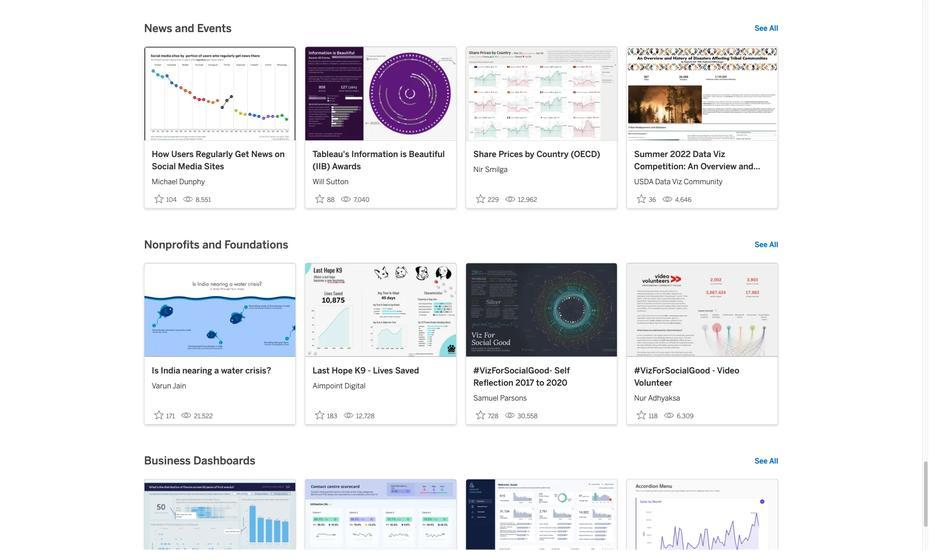 Task type: describe. For each thing, give the bounding box(es) containing it.
4,646
[[675, 196, 692, 204]]

30,558 views element
[[501, 409, 542, 424]]

12,962
[[518, 196, 537, 204]]

aimpoint digital link
[[313, 377, 449, 392]]

hope
[[332, 366, 353, 376]]

21,522 views element
[[178, 409, 217, 424]]

aimpoint digital
[[313, 382, 366, 391]]

a
[[214, 366, 219, 376]]

118
[[649, 413, 658, 420]]

and inside summer 2022 data viz competition: an overview and history of disasters affecting tribal communities
[[739, 162, 754, 172]]

share prices by country (oecd)
[[474, 149, 601, 159]]

communities
[[658, 187, 711, 197]]

how users regularly get news on social media sites
[[152, 149, 285, 172]]

(iib)
[[313, 162, 330, 172]]

how users regularly get news on social media sites link
[[152, 148, 288, 173]]

digital
[[345, 382, 366, 391]]

how
[[152, 149, 169, 159]]

business
[[144, 455, 191, 468]]

last hope k9 - lives saved
[[313, 366, 419, 376]]

viz inside summer 2022 data viz competition: an overview and history of disasters affecting tribal communities
[[714, 149, 726, 159]]

last
[[313, 366, 330, 376]]

reflection
[[474, 378, 514, 388]]

1 - from the left
[[368, 366, 371, 376]]

samuel parsons link
[[474, 390, 610, 404]]

lives
[[373, 366, 393, 376]]

news inside news and events "heading"
[[144, 22, 172, 35]]

beautiful
[[409, 149, 445, 159]]

video
[[717, 366, 740, 376]]

tableau's information is beautiful (iib) awards link
[[313, 148, 449, 173]]

of
[[666, 174, 674, 184]]

104
[[166, 196, 177, 204]]

2017
[[516, 378, 534, 388]]

events
[[197, 22, 232, 35]]

tableau's
[[313, 149, 350, 159]]

varun jain
[[152, 382, 186, 391]]

#vizforsocialgood- self reflection 2017 to 2020
[[474, 366, 570, 388]]

awards
[[332, 162, 361, 172]]

will sutton
[[313, 178, 349, 187]]

overview
[[701, 162, 737, 172]]

country
[[537, 149, 569, 159]]

is
[[152, 366, 159, 376]]

see all business dashboards element
[[755, 456, 779, 467]]

3 see all from the top
[[755, 457, 779, 466]]

183
[[327, 413, 337, 420]]

nur
[[634, 395, 647, 403]]

nur adhyaksa link
[[634, 390, 771, 404]]

get
[[235, 149, 249, 159]]

Add Favorite button
[[313, 192, 337, 207]]

last hope k9 - lives saved link
[[313, 365, 449, 377]]

news and events heading
[[144, 21, 232, 36]]

news and events
[[144, 22, 232, 35]]

india
[[161, 366, 180, 376]]

to
[[536, 378, 545, 388]]

all for events
[[770, 24, 779, 33]]

disasters
[[676, 174, 713, 184]]

6,309 views element
[[661, 409, 698, 424]]

229
[[488, 196, 499, 204]]

usda data viz community link
[[634, 173, 771, 188]]

Add Favorite button
[[474, 408, 501, 423]]

is india nearing a water crisis?
[[152, 366, 271, 376]]

viz inside usda data viz community link
[[672, 178, 682, 187]]

an
[[688, 162, 699, 172]]

business dashboards
[[144, 455, 255, 468]]

see for events
[[755, 24, 768, 33]]

varun jain link
[[152, 377, 288, 392]]

#vizforsocialgood-
[[474, 366, 553, 376]]

share prices by country (oecd) link
[[474, 148, 610, 161]]

is india nearing a water crisis? link
[[152, 365, 288, 377]]

media
[[178, 162, 202, 172]]

add favorite button for how users regularly get news on social media sites
[[152, 192, 179, 207]]

‫nir smilga‬‎
[[474, 166, 508, 174]]

saved
[[395, 366, 419, 376]]

business dashboards heading
[[144, 454, 255, 469]]

2020
[[547, 378, 568, 388]]

Add Favorite button
[[634, 192, 659, 207]]

12,728 views element
[[340, 409, 378, 424]]

see all for events
[[755, 24, 779, 33]]

parsons
[[500, 395, 527, 403]]

data inside summer 2022 data viz competition: an overview and history of disasters affecting tribal communities
[[693, 149, 712, 159]]

2022
[[671, 149, 691, 159]]

summer 2022 data viz competition: an overview and history of disasters affecting tribal communities link
[[634, 148, 771, 197]]

aimpoint
[[313, 382, 343, 391]]

social
[[152, 162, 176, 172]]



Task type: locate. For each thing, give the bounding box(es) containing it.
#vizforsocialgood - video volunteer link
[[634, 365, 771, 390]]

0 horizontal spatial -
[[368, 366, 371, 376]]

0 horizontal spatial news
[[144, 22, 172, 35]]

8,551 views element
[[179, 193, 215, 207]]

- right k9
[[368, 366, 371, 376]]

1 vertical spatial news
[[251, 149, 273, 159]]

1 vertical spatial see all link
[[755, 240, 779, 251]]

Add Favorite button
[[634, 408, 661, 423]]

2 horizontal spatial and
[[739, 162, 754, 172]]

add favorite button containing 104
[[152, 192, 179, 207]]

- inside #vizforsocialgood - video volunteer
[[713, 366, 716, 376]]

regularly
[[196, 149, 233, 159]]

add favorite button containing 229
[[474, 192, 502, 207]]

0 vertical spatial news
[[144, 22, 172, 35]]

crisis?
[[245, 366, 271, 376]]

1 vertical spatial all
[[770, 241, 779, 249]]

will sutton link
[[313, 173, 449, 188]]

88
[[327, 196, 335, 204]]

1 horizontal spatial news
[[251, 149, 273, 159]]

0 vertical spatial all
[[770, 24, 779, 33]]

1 vertical spatial data
[[655, 178, 671, 187]]

‫nir smilga‬‎ link
[[474, 161, 610, 175]]

add favorite button down michael
[[152, 192, 179, 207]]

competition:
[[634, 162, 686, 172]]

2 vertical spatial all
[[770, 457, 779, 466]]

1 all from the top
[[770, 24, 779, 33]]

data down competition:
[[655, 178, 671, 187]]

tribal
[[634, 187, 656, 197]]

news inside how users regularly get news on social media sites
[[251, 149, 273, 159]]

see all link for events
[[755, 23, 779, 34]]

usda
[[634, 178, 654, 187]]

1 vertical spatial see all
[[755, 241, 779, 249]]

data inside usda data viz community link
[[655, 178, 671, 187]]

sites
[[204, 162, 224, 172]]

0 vertical spatial data
[[693, 149, 712, 159]]

information
[[352, 149, 398, 159]]

Add Favorite button
[[152, 408, 178, 423]]

history
[[634, 174, 664, 184]]

1 horizontal spatial add favorite button
[[313, 408, 340, 423]]

see all for foundations
[[755, 241, 779, 249]]

7,040 views element
[[337, 193, 373, 207]]

Add Favorite button
[[152, 192, 179, 207], [474, 192, 502, 207], [313, 408, 340, 423]]

8,551
[[196, 196, 211, 204]]

(oecd)
[[571, 149, 601, 159]]

‫nir
[[474, 166, 484, 174]]

nonprofits and foundations heading
[[144, 238, 288, 252]]

2 all from the top
[[770, 241, 779, 249]]

viz up overview
[[714, 149, 726, 159]]

and inside "heading"
[[175, 22, 194, 35]]

on
[[275, 149, 285, 159]]

728
[[488, 413, 499, 420]]

2 vertical spatial see all link
[[755, 456, 779, 467]]

0 horizontal spatial and
[[175, 22, 194, 35]]

2 horizontal spatial add favorite button
[[474, 192, 502, 207]]

summer
[[634, 149, 668, 159]]

#vizforsocialgood- self reflection 2017 to 2020 link
[[474, 365, 610, 390]]

varun
[[152, 382, 171, 391]]

0 vertical spatial see all link
[[755, 23, 779, 34]]

2 vertical spatial see
[[755, 457, 768, 466]]

0 vertical spatial see
[[755, 24, 768, 33]]

see all nonprofits and foundations element
[[755, 240, 779, 251]]

affecting
[[715, 174, 750, 184]]

0 horizontal spatial data
[[655, 178, 671, 187]]

data up an
[[693, 149, 712, 159]]

tableau's information is beautiful (iib) awards
[[313, 149, 445, 172]]

3 see all link from the top
[[755, 456, 779, 467]]

samuel parsons
[[474, 395, 527, 403]]

1 horizontal spatial data
[[693, 149, 712, 159]]

#vizforsocialgood
[[634, 366, 710, 376]]

30,558
[[518, 413, 538, 420]]

add favorite button for share prices by country (oecd)
[[474, 192, 502, 207]]

0 vertical spatial and
[[175, 22, 194, 35]]

volunteer
[[634, 378, 673, 388]]

water
[[221, 366, 243, 376]]

and
[[175, 22, 194, 35], [739, 162, 754, 172], [202, 238, 222, 251]]

nonprofits
[[144, 238, 200, 251]]

2 see all link from the top
[[755, 240, 779, 251]]

-
[[368, 366, 371, 376], [713, 366, 716, 376]]

and for foundations
[[202, 238, 222, 251]]

usda data viz community
[[634, 178, 723, 187]]

2 see all from the top
[[755, 241, 779, 249]]

see all link
[[755, 23, 779, 34], [755, 240, 779, 251], [755, 456, 779, 467]]

and right nonprofits
[[202, 238, 222, 251]]

12,962 views element
[[502, 193, 541, 207]]

1 see from the top
[[755, 24, 768, 33]]

3 all from the top
[[770, 457, 779, 466]]

nonprofits and foundations
[[144, 238, 288, 251]]

share
[[474, 149, 497, 159]]

2 - from the left
[[713, 366, 716, 376]]

viz
[[714, 149, 726, 159], [672, 178, 682, 187]]

1 vertical spatial viz
[[672, 178, 682, 187]]

12,728
[[356, 413, 375, 420]]

1 vertical spatial see
[[755, 241, 768, 249]]

michael
[[152, 178, 178, 187]]

foundations
[[225, 238, 288, 251]]

1 horizontal spatial and
[[202, 238, 222, 251]]

smilga‬‎
[[485, 166, 508, 174]]

see all
[[755, 24, 779, 33], [755, 241, 779, 249], [755, 457, 779, 466]]

1 horizontal spatial -
[[713, 366, 716, 376]]

2 vertical spatial and
[[202, 238, 222, 251]]

#vizforsocialgood - video volunteer
[[634, 366, 740, 388]]

workbook thumbnail image
[[145, 47, 295, 141], [305, 47, 456, 141], [466, 47, 617, 141], [627, 47, 778, 141], [145, 264, 295, 357], [305, 264, 456, 357], [466, 264, 617, 357], [627, 264, 778, 357], [145, 480, 295, 551], [305, 480, 456, 551], [466, 480, 617, 551], [627, 480, 778, 551]]

prices
[[499, 149, 523, 159]]

1 horizontal spatial viz
[[714, 149, 726, 159]]

1 see all link from the top
[[755, 23, 779, 34]]

0 horizontal spatial viz
[[672, 178, 682, 187]]

is
[[400, 149, 407, 159]]

7,040
[[354, 196, 370, 204]]

see all news and events element
[[755, 23, 779, 34]]

michael dunphy link
[[152, 173, 288, 188]]

summer 2022 data viz competition: an overview and history of disasters affecting tribal communities
[[634, 149, 754, 197]]

nur adhyaksa
[[634, 395, 681, 403]]

see all link for foundations
[[755, 240, 779, 251]]

6,309
[[677, 413, 694, 420]]

add favorite button containing 183
[[313, 408, 340, 423]]

dunphy
[[179, 178, 205, 187]]

- left video
[[713, 366, 716, 376]]

community
[[684, 178, 723, 187]]

all
[[770, 24, 779, 33], [770, 241, 779, 249], [770, 457, 779, 466]]

0 vertical spatial see all
[[755, 24, 779, 33]]

and inside heading
[[202, 238, 222, 251]]

add favorite button for last hope k9 - lives saved
[[313, 408, 340, 423]]

by
[[525, 149, 535, 159]]

see
[[755, 24, 768, 33], [755, 241, 768, 249], [755, 457, 768, 466]]

jain
[[173, 382, 186, 391]]

users
[[171, 149, 194, 159]]

viz up communities
[[672, 178, 682, 187]]

4,646 views element
[[659, 193, 696, 207]]

and for events
[[175, 22, 194, 35]]

nearing
[[182, 366, 212, 376]]

and up affecting
[[739, 162, 754, 172]]

2 vertical spatial see all
[[755, 457, 779, 466]]

36
[[649, 196, 656, 204]]

3 see from the top
[[755, 457, 768, 466]]

1 vertical spatial and
[[739, 162, 754, 172]]

0 horizontal spatial add favorite button
[[152, 192, 179, 207]]

171
[[166, 413, 175, 420]]

all for foundations
[[770, 241, 779, 249]]

add favorite button down ‫nir smilga‬‎ on the right top of the page
[[474, 192, 502, 207]]

21,522
[[194, 413, 213, 420]]

sutton
[[326, 178, 349, 187]]

self
[[555, 366, 570, 376]]

and left 'events'
[[175, 22, 194, 35]]

1 see all from the top
[[755, 24, 779, 33]]

see for foundations
[[755, 241, 768, 249]]

adhyaksa
[[648, 395, 681, 403]]

0 vertical spatial viz
[[714, 149, 726, 159]]

news
[[144, 22, 172, 35], [251, 149, 273, 159]]

add favorite button down aimpoint
[[313, 408, 340, 423]]

2 see from the top
[[755, 241, 768, 249]]



Task type: vqa. For each thing, say whether or not it's contained in the screenshot.
104
yes



